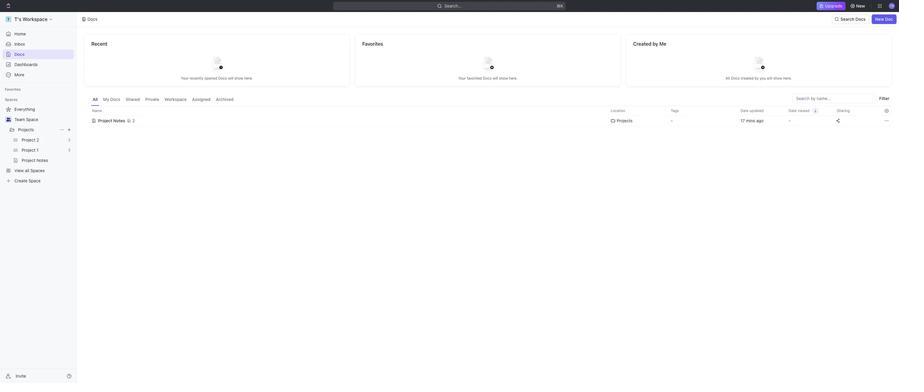 Task type: locate. For each thing, give the bounding box(es) containing it.
projects down team space
[[18, 127, 34, 132]]

2 3 from the top
[[68, 148, 70, 153]]

1 horizontal spatial date
[[789, 108, 797, 113]]

project left the 1
[[22, 148, 35, 153]]

notes down my docs button
[[113, 118, 125, 123]]

date viewed button
[[786, 106, 819, 116]]

1 your from the left
[[181, 76, 189, 81]]

show right 'you'
[[774, 76, 783, 81]]

your favorited docs will show here.
[[459, 76, 518, 81]]

0 horizontal spatial by
[[653, 41, 659, 47]]

0 horizontal spatial your
[[181, 76, 189, 81]]

row
[[84, 106, 893, 116], [84, 115, 893, 127]]

will right the favorited
[[493, 76, 498, 81]]

spaces
[[5, 98, 18, 102], [30, 168, 45, 173]]

date
[[741, 108, 749, 113], [789, 108, 797, 113]]

ago
[[757, 118, 764, 123]]

2 will from the left
[[493, 76, 498, 81]]

table
[[84, 106, 893, 127]]

by left me
[[653, 41, 659, 47]]

spaces down favorites button
[[5, 98, 18, 102]]

create space link
[[2, 176, 73, 186]]

docs down the inbox
[[14, 52, 25, 57]]

workspace inside sidebar 'navigation'
[[23, 17, 48, 22]]

filter button
[[878, 94, 893, 104]]

notes down project 1 "link"
[[37, 158, 48, 163]]

1 horizontal spatial projects
[[617, 118, 633, 123]]

dashboards link
[[2, 60, 74, 70]]

recent
[[91, 41, 107, 47]]

project down name
[[98, 118, 112, 123]]

2 down projects link
[[37, 138, 39, 143]]

0 vertical spatial all
[[726, 76, 731, 81]]

inbox
[[14, 42, 25, 47]]

0 vertical spatial project notes
[[98, 118, 125, 123]]

tags
[[671, 108, 679, 113]]

tree inside sidebar 'navigation'
[[2, 105, 74, 186]]

spaces up create space link at the top of the page
[[30, 168, 45, 173]]

1 horizontal spatial project notes
[[98, 118, 125, 123]]

docs right 'search'
[[856, 17, 866, 22]]

2 horizontal spatial here.
[[784, 76, 793, 81]]

1 horizontal spatial workspace
[[165, 97, 187, 102]]

1 vertical spatial notes
[[37, 158, 48, 163]]

project inside "link"
[[22, 148, 35, 153]]

project 2 link
[[22, 135, 66, 145]]

1 vertical spatial 2
[[37, 138, 39, 143]]

tree
[[2, 105, 74, 186]]

everything
[[14, 107, 35, 112]]

17
[[741, 118, 746, 123]]

1 vertical spatial all
[[93, 97, 98, 102]]

upgrade link
[[817, 2, 846, 10]]

0 horizontal spatial notes
[[37, 158, 48, 163]]

0 horizontal spatial new
[[857, 3, 866, 8]]

notes
[[113, 118, 125, 123], [37, 158, 48, 163]]

0 horizontal spatial here.
[[245, 76, 253, 81]]

date inside button
[[789, 108, 797, 113]]

your
[[181, 76, 189, 81], [459, 76, 466, 81]]

date left viewed
[[789, 108, 797, 113]]

1 horizontal spatial here.
[[509, 76, 518, 81]]

2
[[132, 118, 135, 123], [37, 138, 39, 143]]

new inside button
[[876, 17, 885, 22]]

0 horizontal spatial projects
[[18, 127, 34, 132]]

0 horizontal spatial favorites
[[5, 87, 21, 92]]

project notes
[[98, 118, 125, 123], [22, 158, 48, 163]]

2 inside row
[[132, 118, 135, 123]]

Search by name... text field
[[797, 94, 873, 103]]

1 horizontal spatial your
[[459, 76, 466, 81]]

date for date updated
[[741, 108, 749, 113]]

view all spaces
[[14, 168, 45, 173]]

1 horizontal spatial new
[[876, 17, 885, 22]]

all for all
[[93, 97, 98, 102]]

1 vertical spatial projects
[[18, 127, 34, 132]]

1 vertical spatial workspace
[[165, 97, 187, 102]]

project 1
[[22, 148, 38, 153]]

3 up project notes link
[[68, 148, 70, 153]]

location
[[611, 108, 626, 113]]

2 date from the left
[[789, 108, 797, 113]]

docs inside sidebar 'navigation'
[[14, 52, 25, 57]]

tab list
[[91, 94, 235, 106]]

1 horizontal spatial will
[[493, 76, 498, 81]]

tb button
[[888, 1, 897, 11]]

1 3 from the top
[[68, 138, 70, 142]]

team space link
[[14, 115, 73, 125]]

project notes inside tree
[[22, 158, 48, 163]]

name
[[92, 108, 102, 113]]

2 inside tree
[[37, 138, 39, 143]]

3
[[68, 138, 70, 142], [68, 148, 70, 153]]

upgrade
[[826, 3, 843, 8]]

view all spaces link
[[2, 166, 73, 176]]

space down everything link
[[26, 117, 38, 122]]

1 horizontal spatial 2
[[132, 118, 135, 123]]

date updated
[[741, 108, 764, 113]]

team
[[14, 117, 25, 122]]

by
[[653, 41, 659, 47], [755, 76, 759, 81]]

projects
[[617, 118, 633, 123], [18, 127, 34, 132]]

1 vertical spatial 3
[[68, 148, 70, 153]]

user group image
[[6, 118, 11, 122]]

team space
[[14, 117, 38, 122]]

you
[[760, 76, 767, 81]]

workspace button
[[163, 94, 188, 106]]

new inside "button"
[[857, 3, 866, 8]]

created by me
[[634, 41, 667, 47]]

by left 'you'
[[755, 76, 759, 81]]

2 horizontal spatial show
[[774, 76, 783, 81]]

1 horizontal spatial all
[[726, 76, 731, 81]]

date updated button
[[738, 106, 768, 116]]

your left the favorited
[[459, 76, 466, 81]]

1 horizontal spatial -
[[789, 118, 791, 123]]

1 vertical spatial spaces
[[30, 168, 45, 173]]

2 row from the top
[[84, 115, 893, 127]]

space inside create space link
[[29, 178, 41, 184]]

my docs button
[[102, 94, 122, 106]]

me
[[660, 41, 667, 47]]

project 1 link
[[22, 146, 66, 155]]

2 horizontal spatial will
[[768, 76, 773, 81]]

space
[[26, 117, 38, 122], [29, 178, 41, 184]]

0 horizontal spatial project notes
[[22, 158, 48, 163]]

0 horizontal spatial workspace
[[23, 17, 48, 22]]

will right opened
[[228, 76, 234, 81]]

search docs button
[[833, 14, 870, 24]]

assigned button
[[191, 94, 212, 106]]

0 vertical spatial favorites
[[363, 41, 383, 47]]

projects link
[[18, 125, 57, 135]]

0 horizontal spatial date
[[741, 108, 749, 113]]

0 horizontal spatial all
[[93, 97, 98, 102]]

1 horizontal spatial show
[[500, 76, 508, 81]]

1 will from the left
[[228, 76, 234, 81]]

more button
[[2, 70, 74, 80]]

new
[[857, 3, 866, 8], [876, 17, 885, 22]]

tree containing everything
[[2, 105, 74, 186]]

1 vertical spatial space
[[29, 178, 41, 184]]

create
[[14, 178, 27, 184]]

date up the 17
[[741, 108, 749, 113]]

0 vertical spatial by
[[653, 41, 659, 47]]

1 date from the left
[[741, 108, 749, 113]]

favorites
[[363, 41, 383, 47], [5, 87, 21, 92]]

shared
[[126, 97, 140, 102]]

here.
[[245, 76, 253, 81], [509, 76, 518, 81], [784, 76, 793, 81]]

all inside button
[[93, 97, 98, 102]]

projects inside projects link
[[18, 127, 34, 132]]

1 show from the left
[[235, 76, 243, 81]]

all
[[726, 76, 731, 81], [93, 97, 98, 102]]

- down the tags
[[671, 118, 673, 123]]

0 vertical spatial projects
[[617, 118, 633, 123]]

1 vertical spatial project notes
[[22, 158, 48, 163]]

1 vertical spatial new
[[876, 17, 885, 22]]

project inside row
[[98, 118, 112, 123]]

projects down location at the right of page
[[617, 118, 633, 123]]

1 horizontal spatial spaces
[[30, 168, 45, 173]]

0 vertical spatial workspace
[[23, 17, 48, 22]]

2 down shared button
[[132, 118, 135, 123]]

workspace right private
[[165, 97, 187, 102]]

new left doc
[[876, 17, 885, 22]]

-
[[671, 118, 673, 123], [789, 118, 791, 123]]

space inside team space link
[[26, 117, 38, 122]]

project notes down name
[[98, 118, 125, 123]]

0 horizontal spatial 2
[[37, 138, 39, 143]]

- down date viewed
[[789, 118, 791, 123]]

project notes down the 1
[[22, 158, 48, 163]]

0 horizontal spatial will
[[228, 76, 234, 81]]

0 vertical spatial spaces
[[5, 98, 18, 102]]

date inside button
[[741, 108, 749, 113]]

3 right 'project 2' link
[[68, 138, 70, 142]]

project up project 1
[[22, 138, 35, 143]]

will
[[228, 76, 234, 81], [493, 76, 498, 81], [768, 76, 773, 81]]

1 horizontal spatial favorites
[[363, 41, 383, 47]]

space down view all spaces link
[[29, 178, 41, 184]]

all left the my
[[93, 97, 98, 102]]

sidebar navigation
[[0, 12, 78, 384]]

1 row from the top
[[84, 106, 893, 116]]

0 vertical spatial new
[[857, 3, 866, 8]]

show up 'archived' button
[[235, 76, 243, 81]]

all left created
[[726, 76, 731, 81]]

docs
[[88, 17, 98, 22], [856, 17, 866, 22], [14, 52, 25, 57], [218, 76, 227, 81], [483, 76, 492, 81], [732, 76, 740, 81], [110, 97, 120, 102]]

2 show from the left
[[500, 76, 508, 81]]

no created by me docs image
[[747, 52, 771, 76]]

inbox link
[[2, 39, 74, 49]]

1 vertical spatial favorites
[[5, 87, 21, 92]]

0 vertical spatial 3
[[68, 138, 70, 142]]

0 vertical spatial notes
[[113, 118, 125, 123]]

workspace
[[23, 17, 48, 22], [165, 97, 187, 102]]

show right the favorited
[[500, 76, 508, 81]]

table containing project notes
[[84, 106, 893, 127]]

0 horizontal spatial -
[[671, 118, 673, 123]]

filter button
[[878, 94, 893, 104]]

0 horizontal spatial show
[[235, 76, 243, 81]]

will right 'you'
[[768, 76, 773, 81]]

project up view all spaces
[[22, 158, 35, 163]]

your left recently
[[181, 76, 189, 81]]

doc
[[886, 17, 894, 22]]

archived
[[216, 97, 234, 102]]

home
[[14, 31, 26, 36]]

0 vertical spatial 2
[[132, 118, 135, 123]]

new up search docs
[[857, 3, 866, 8]]

0 vertical spatial space
[[26, 117, 38, 122]]

workspace up home link
[[23, 17, 48, 22]]

1 vertical spatial by
[[755, 76, 759, 81]]

2 your from the left
[[459, 76, 466, 81]]



Task type: vqa. For each thing, say whether or not it's contained in the screenshot.
Shared BUTTON at the left top of the page
yes



Task type: describe. For each thing, give the bounding box(es) containing it.
search
[[841, 17, 855, 22]]

all
[[25, 168, 29, 173]]

more
[[14, 72, 24, 77]]

created
[[634, 41, 652, 47]]

invite
[[16, 374, 26, 379]]

favorited
[[467, 76, 482, 81]]

new doc button
[[872, 14, 897, 24]]

t's workspace
[[14, 17, 48, 22]]

1 here. from the left
[[245, 76, 253, 81]]

2 - from the left
[[789, 118, 791, 123]]

your for favorites
[[459, 76, 466, 81]]

docs right the favorited
[[483, 76, 492, 81]]

mins
[[747, 118, 756, 123]]

archived button
[[215, 94, 235, 106]]

3 for 2
[[68, 138, 70, 142]]

project 2
[[22, 138, 39, 143]]

filter
[[880, 96, 890, 101]]

your recently opened docs will show here.
[[181, 76, 253, 81]]

no recent docs image
[[205, 52, 229, 76]]

17 mins ago
[[741, 118, 764, 123]]

t
[[7, 17, 10, 22]]

create space
[[14, 178, 41, 184]]

home link
[[2, 29, 74, 39]]

my
[[103, 97, 109, 102]]

projects inside row
[[617, 118, 633, 123]]

1 horizontal spatial notes
[[113, 118, 125, 123]]

t's
[[14, 17, 21, 22]]

favorites inside button
[[5, 87, 21, 92]]

new doc
[[876, 17, 894, 22]]

assigned
[[192, 97, 211, 102]]

tab list containing all
[[91, 94, 235, 106]]

3 will from the left
[[768, 76, 773, 81]]

date viewed
[[789, 108, 810, 113]]

viewed
[[798, 108, 810, 113]]

private
[[145, 97, 159, 102]]

3 show from the left
[[774, 76, 783, 81]]

no favorited docs image
[[476, 52, 500, 76]]

⌘k
[[557, 3, 564, 8]]

all for all docs created by you will show here.
[[726, 76, 731, 81]]

3 here. from the left
[[784, 76, 793, 81]]

created
[[741, 76, 754, 81]]

updated
[[750, 108, 764, 113]]

all button
[[91, 94, 99, 106]]

opened
[[205, 76, 217, 81]]

everything link
[[2, 105, 73, 114]]

docs up "recent"
[[88, 17, 98, 22]]

shared button
[[124, 94, 141, 106]]

new for new doc
[[876, 17, 885, 22]]

space for create space
[[29, 178, 41, 184]]

notes inside project notes link
[[37, 158, 48, 163]]

space for team space
[[26, 117, 38, 122]]

dashboards
[[14, 62, 38, 67]]

new for new
[[857, 3, 866, 8]]

1 - from the left
[[671, 118, 673, 123]]

project for project notes link
[[22, 158, 35, 163]]

sharing
[[838, 108, 851, 113]]

recently
[[190, 76, 204, 81]]

date for date viewed
[[789, 108, 797, 113]]

workspace inside button
[[165, 97, 187, 102]]

private button
[[144, 94, 161, 106]]

search...
[[445, 3, 462, 8]]

t's workspace, , element
[[5, 16, 11, 22]]

0 horizontal spatial spaces
[[5, 98, 18, 102]]

favorites button
[[2, 86, 23, 93]]

2 here. from the left
[[509, 76, 518, 81]]

row containing name
[[84, 106, 893, 116]]

all docs created by you will show here.
[[726, 76, 793, 81]]

project notes inside row
[[98, 118, 125, 123]]

row containing project notes
[[84, 115, 893, 127]]

project for project 1 "link"
[[22, 148, 35, 153]]

docs link
[[2, 50, 74, 59]]

tb
[[891, 4, 895, 8]]

3 for 1
[[68, 148, 70, 153]]

project notes link
[[22, 156, 73, 166]]

docs left created
[[732, 76, 740, 81]]

your for recent
[[181, 76, 189, 81]]

search docs
[[841, 17, 866, 22]]

1
[[37, 148, 38, 153]]

1 horizontal spatial by
[[755, 76, 759, 81]]

docs right the my
[[110, 97, 120, 102]]

view
[[14, 168, 24, 173]]

my docs
[[103, 97, 120, 102]]

docs right opened
[[218, 76, 227, 81]]

new button
[[849, 1, 869, 11]]

project for 'project 2' link
[[22, 138, 35, 143]]



